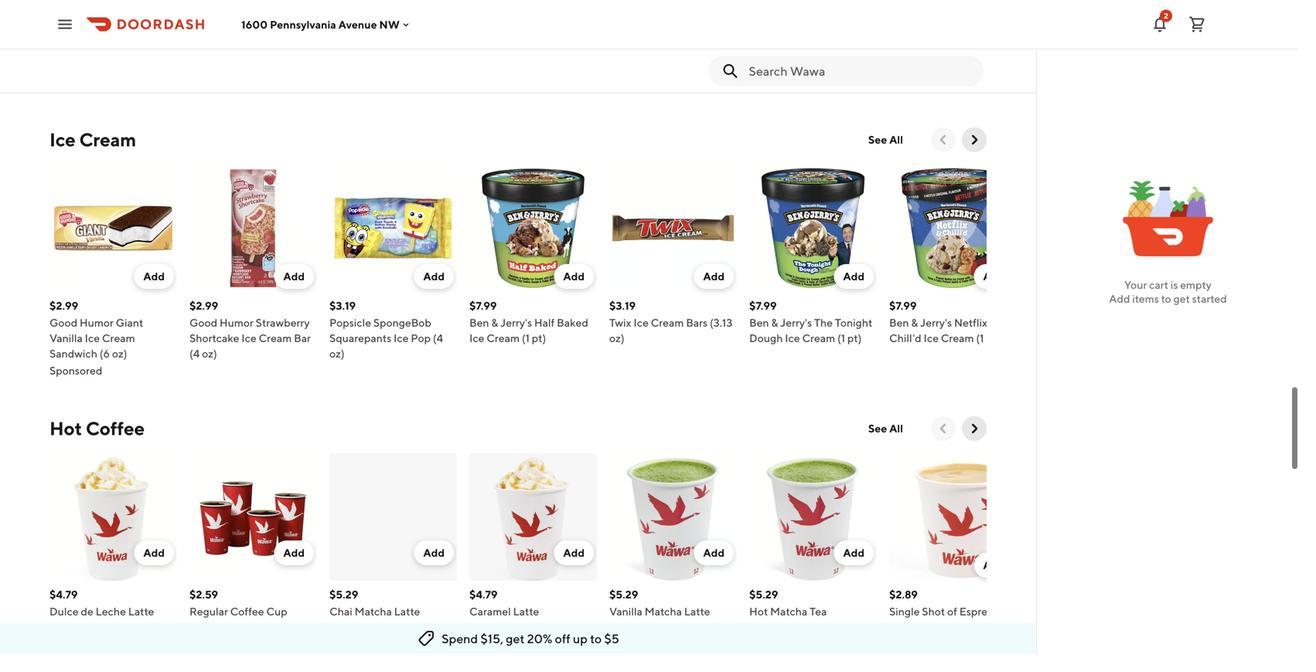 Task type: describe. For each thing, give the bounding box(es) containing it.
$2.89 for $2.89 croissant
[[49, 10, 78, 23]]

$2.99 good humor giant vanilla ice cream sandwich (6 oz) sponsored
[[49, 300, 143, 377]]

see all for ice cream
[[868, 133, 903, 146]]

de
[[81, 606, 93, 619]]

cream inside $2.99 good humor strawberry shortcake ice cream bar (4 oz)
[[259, 332, 292, 345]]

ice cream link
[[49, 128, 136, 152]]

$1.79 everything bagel with spread
[[329, 10, 437, 56]]

$7.99 ben & jerry's netflix & chill'd ice cream (1 pt)
[[889, 300, 1000, 345]]

add for twix ice cream bars (3.13 oz)
[[703, 270, 725, 283]]

sandwich inside turkey breakfast club bagel sandwich
[[780, 43, 828, 56]]

croissant
[[49, 27, 96, 40]]

with for plain bagel with spread
[[247, 27, 268, 40]]

add for dulce de leche latte
[[143, 547, 165, 560]]

$3.19 for $3.19 twix ice cream bars (3.13 oz)
[[609, 300, 636, 312]]

bars
[[686, 317, 708, 329]]

bagel for everything
[[385, 27, 414, 40]]

nw
[[379, 18, 400, 31]]

chai matcha latte image
[[329, 454, 457, 581]]

1600
[[241, 18, 268, 31]]

ice inside $7.99 ben & jerry's the tonight dough ice cream (1 pt)
[[785, 332, 800, 345]]

cream inside $2.99 good humor giant vanilla ice cream sandwich (6 oz) sponsored
[[102, 332, 135, 345]]

ice inside $7.99 ben & jerry's half baked ice cream (1 pt)
[[469, 332, 484, 345]]

next button of carousel image
[[967, 132, 982, 148]]

$2.89 for $2.89 single shot of espresso
[[889, 589, 918, 602]]

$15,
[[480, 632, 503, 647]]

bagel for plain
[[216, 27, 245, 40]]

matcha for vanilla
[[645, 606, 682, 619]]

$2.99 for $2.99 good humor strawberry shortcake ice cream bar (4 oz)
[[189, 300, 218, 312]]

ben & jerry's the tonight dough ice cream (1 pt) image
[[749, 165, 877, 292]]

your
[[1124, 279, 1147, 292]]

notification bell image
[[1151, 15, 1169, 34]]

good for vanilla
[[49, 317, 77, 329]]

add for regular coffee cup
[[283, 547, 305, 560]]

ben & jerry's half baked ice cream (1 pt) image
[[469, 165, 597, 292]]

spend $15, get 20% off up to $5
[[442, 632, 619, 647]]

see for ice cream
[[868, 133, 887, 146]]

$2.99 for $2.99 good humor giant vanilla ice cream sandwich (6 oz) sponsored
[[49, 300, 78, 312]]

regular coffee cup image
[[189, 454, 317, 581]]

your cart is empty add items to get started
[[1109, 279, 1227, 305]]

all for ice cream
[[889, 133, 903, 146]]

spread for $1.79 plain bagel with spread
[[270, 27, 305, 40]]

$2.99 good humor strawberry shortcake ice cream bar (4 oz)
[[189, 300, 311, 360]]

4 & from the left
[[990, 317, 997, 329]]

dough
[[749, 332, 783, 345]]

previous button of carousel image
[[936, 132, 951, 148]]

1600 pennsylvania avenue nw
[[241, 18, 400, 31]]

squarepants
[[329, 332, 391, 345]]

(4 inside $2.99 good humor strawberry shortcake ice cream bar (4 oz)
[[189, 348, 200, 360]]

cream inside $7.99 ben & jerry's netflix & chill'd ice cream (1 pt)
[[941, 332, 974, 345]]

$5.29 hot matcha tea
[[749, 589, 827, 619]]

sandwich inside $2.99 good humor giant vanilla ice cream sandwich (6 oz) sponsored
[[49, 348, 97, 360]]

hot coffee link
[[49, 417, 145, 442]]

$7.99 ben & jerry's the tonight dough ice cream (1 pt)
[[749, 300, 872, 345]]

& for chill'd
[[911, 317, 918, 329]]

$4.79 dulce de leche latte
[[49, 589, 154, 619]]

matcha for chai
[[355, 606, 392, 619]]

20%
[[527, 632, 552, 647]]

hot inside hot coffee link
[[49, 418, 82, 440]]

single
[[889, 606, 920, 619]]

breakfast
[[785, 27, 831, 40]]

turkey breakfast club bagel sandwich
[[749, 27, 858, 56]]

& for ice
[[491, 317, 498, 329]]

ben for ben & jerry's half baked ice cream (1 pt)
[[469, 317, 489, 329]]

shortcake
[[189, 332, 239, 345]]

ice inside $7.99 ben & jerry's netflix & chill'd ice cream (1 pt)
[[924, 332, 939, 345]]

$5
[[604, 632, 619, 647]]

empty
[[1180, 279, 1212, 292]]

pop
[[411, 332, 431, 345]]

spread for $1.79 everything bagel with spread
[[329, 43, 364, 56]]

oz) inside $2.99 good humor giant vanilla ice cream sandwich (6 oz) sponsored
[[112, 348, 127, 360]]

$7.99 for $7.99 ben & jerry's the tonight dough ice cream (1 pt)
[[749, 300, 777, 312]]

everything
[[329, 27, 383, 40]]

baked
[[557, 317, 588, 329]]

$2.89 single shot of espresso
[[889, 589, 1003, 619]]

$7.99 ben & jerry's half baked ice cream (1 pt)
[[469, 300, 588, 345]]

latte inside the $5.29 chai matcha latte
[[394, 606, 420, 619]]

ice inside "$3.19 popsicle spongebob squarepants ice pop (4 oz)"
[[394, 332, 409, 345]]

avenue
[[338, 18, 377, 31]]

$7.99 for $7.99 ben & jerry's netflix & chill'd ice cream (1 pt)
[[889, 300, 917, 312]]

caramel latte image
[[469, 454, 597, 581]]

add for caramel latte
[[563, 547, 585, 560]]

1600 pennsylvania avenue nw button
[[241, 18, 412, 31]]

oz) inside $2.99 good humor strawberry shortcake ice cream bar (4 oz)
[[202, 348, 217, 360]]

see for hot coffee
[[868, 423, 887, 435]]

$4.79 caramel latte
[[469, 589, 539, 619]]

cup
[[266, 606, 287, 619]]

$5.29 for vanilla
[[609, 589, 638, 602]]

0 items, open order cart image
[[1188, 15, 1206, 34]]

$7.99 for $7.99 ben & jerry's half baked ice cream (1 pt)
[[469, 300, 497, 312]]

oz) inside "$3.19 popsicle spongebob squarepants ice pop (4 oz)"
[[329, 348, 345, 360]]

cream inside $7.99 ben & jerry's the tonight dough ice cream (1 pt)
[[802, 332, 835, 345]]

matcha for hot
[[770, 606, 807, 619]]

hot matcha tea image
[[749, 454, 877, 581]]

netflix
[[954, 317, 987, 329]]

$3.19 twix ice cream bars (3.13 oz)
[[609, 300, 732, 345]]

$4.79 for $4.79 dulce de leche latte
[[49, 589, 78, 602]]

caramel
[[469, 606, 511, 619]]

half
[[534, 317, 555, 329]]

dulce
[[49, 606, 79, 619]]

$5.29 for hot
[[749, 589, 778, 602]]



Task type: locate. For each thing, give the bounding box(es) containing it.
1 see from the top
[[868, 133, 887, 146]]

1 $1.79 from the left
[[189, 10, 215, 23]]

turkey
[[749, 27, 782, 40]]

$7.99 inside $7.99 ben & jerry's the tonight dough ice cream (1 pt)
[[749, 300, 777, 312]]

spread inside "$1.79 everything bagel with spread"
[[329, 43, 364, 56]]

1 ben from the left
[[469, 317, 489, 329]]

see all link
[[859, 128, 912, 152], [859, 417, 912, 442]]

hot down the sponsored
[[49, 418, 82, 440]]

1 $3.19 from the left
[[329, 300, 356, 312]]

popsicle
[[329, 317, 371, 329]]

1 horizontal spatial matcha
[[645, 606, 682, 619]]

1 vertical spatial spread
[[329, 43, 364, 56]]

good humor strawberry shortcake ice cream bar (4 oz) image
[[189, 165, 317, 292]]

0 vertical spatial see all link
[[859, 128, 912, 152]]

oz) down shortcake
[[202, 348, 217, 360]]

cart
[[1149, 279, 1168, 292]]

sandwich up the sponsored
[[49, 348, 97, 360]]

0 vertical spatial spread
[[270, 27, 305, 40]]

spread down everything
[[329, 43, 364, 56]]

with left pennsylvania
[[247, 27, 268, 40]]

add for ben & jerry's netflix & chill'd ice cream (1 pt)
[[983, 270, 1004, 283]]

(4 inside "$3.19 popsicle spongebob squarepants ice pop (4 oz)"
[[433, 332, 443, 345]]

pt) inside $7.99 ben & jerry's half baked ice cream (1 pt)
[[532, 332, 546, 345]]

with
[[247, 27, 268, 40], [416, 27, 437, 40]]

& inside $7.99 ben & jerry's the tonight dough ice cream (1 pt)
[[771, 317, 778, 329]]

(1 inside $7.99 ben & jerry's netflix & chill'd ice cream (1 pt)
[[976, 332, 984, 345]]

jerry's left the
[[780, 317, 812, 329]]

2 (1 from the left
[[837, 332, 845, 345]]

spread right 1600
[[270, 27, 305, 40]]

$7.99 inside $7.99 ben & jerry's half baked ice cream (1 pt)
[[469, 300, 497, 312]]

jerry's for half
[[500, 317, 532, 329]]

started
[[1192, 293, 1227, 305]]

1 horizontal spatial $7.99
[[749, 300, 777, 312]]

bagel right plain
[[216, 27, 245, 40]]

$2.89 up single at the bottom of the page
[[889, 589, 918, 602]]

matcha inside "$5.29 vanilla matcha latte"
[[645, 606, 682, 619]]

add
[[143, 270, 165, 283], [283, 270, 305, 283], [423, 270, 445, 283], [563, 270, 585, 283], [703, 270, 725, 283], [843, 270, 864, 283], [983, 270, 1004, 283], [1109, 293, 1130, 305], [143, 547, 165, 560], [283, 547, 305, 560], [423, 547, 445, 560], [563, 547, 585, 560], [703, 547, 725, 560], [843, 547, 864, 560], [983, 559, 1004, 572]]

$2.59 regular coffee cup
[[189, 589, 287, 619]]

oz) down the "squarepants"
[[329, 348, 345, 360]]

$2.89 inside $2.89 single shot of espresso
[[889, 589, 918, 602]]

$3.19 for $3.19 popsicle spongebob squarepants ice pop (4 oz)
[[329, 300, 356, 312]]

ice inside $2.99 good humor strawberry shortcake ice cream bar (4 oz)
[[241, 332, 257, 345]]

& up chill'd
[[911, 317, 918, 329]]

$3.19 up popsicle
[[329, 300, 356, 312]]

jerry's up chill'd
[[920, 317, 952, 329]]

add for single shot of espresso
[[983, 559, 1004, 572]]

1 horizontal spatial with
[[416, 27, 437, 40]]

1 vertical spatial sandwich
[[49, 348, 97, 360]]

bagel inside $1.79 plain bagel with spread
[[216, 27, 245, 40]]

$4.79 up dulce
[[49, 589, 78, 602]]

0 vertical spatial sandwich
[[780, 43, 828, 56]]

humor inside $2.99 good humor giant vanilla ice cream sandwich (6 oz) sponsored
[[80, 317, 114, 329]]

see all link for cream
[[859, 128, 912, 152]]

oz)
[[609, 332, 624, 345], [112, 348, 127, 360], [202, 348, 217, 360], [329, 348, 345, 360]]

$2.89 up croissant on the left top of page
[[49, 10, 78, 23]]

pt) for ben & jerry's netflix & chill'd ice cream (1 pt)
[[986, 332, 1000, 345]]

good
[[49, 317, 77, 329], [189, 317, 217, 329]]

0 horizontal spatial $7.99
[[469, 300, 497, 312]]

1 $7.99 from the left
[[469, 300, 497, 312]]

ben inside $7.99 ben & jerry's half baked ice cream (1 pt)
[[469, 317, 489, 329]]

see all for hot coffee
[[868, 423, 903, 435]]

1 horizontal spatial ben
[[749, 317, 769, 329]]

off
[[555, 632, 570, 647]]

all left previous button of carousel icon
[[889, 133, 903, 146]]

$5.29 inside the $5.29 chai matcha latte
[[329, 589, 358, 602]]

pt) down tonight
[[847, 332, 862, 345]]

sponsored
[[49, 365, 102, 377]]

ben left half
[[469, 317, 489, 329]]

see left previous button of carousel icon
[[868, 133, 887, 146]]

items
[[1132, 293, 1159, 305]]

4 latte from the left
[[684, 606, 710, 619]]

3 jerry's from the left
[[920, 317, 952, 329]]

coffee inside $2.59 regular coffee cup
[[230, 606, 264, 619]]

add for good humor giant vanilla ice cream sandwich (6 oz)
[[143, 270, 165, 283]]

good inside $2.99 good humor giant vanilla ice cream sandwich (6 oz) sponsored
[[49, 317, 77, 329]]

coffee down the sponsored
[[86, 418, 145, 440]]

vanilla
[[49, 332, 83, 345], [609, 606, 642, 619]]

pennsylvania
[[270, 18, 336, 31]]

good inside $2.99 good humor strawberry shortcake ice cream bar (4 oz)
[[189, 317, 217, 329]]

1 horizontal spatial sandwich
[[780, 43, 828, 56]]

1 horizontal spatial hot
[[749, 606, 768, 619]]

1 see all from the top
[[868, 133, 903, 146]]

&
[[491, 317, 498, 329], [771, 317, 778, 329], [911, 317, 918, 329], [990, 317, 997, 329]]

(1 for dough
[[837, 332, 845, 345]]

humor inside $2.99 good humor strawberry shortcake ice cream bar (4 oz)
[[220, 317, 254, 329]]

hot left tea at the bottom of page
[[749, 606, 768, 619]]

spread
[[270, 27, 305, 40], [329, 43, 364, 56]]

$1.79 inside $1.79 plain bagel with spread
[[189, 10, 215, 23]]

humor for vanilla
[[80, 317, 114, 329]]

0 horizontal spatial coffee
[[86, 418, 145, 440]]

with right nw at the top
[[416, 27, 437, 40]]

jerry's inside $7.99 ben & jerry's half baked ice cream (1 pt)
[[500, 317, 532, 329]]

hot inside '$5.29 hot matcha tea'
[[749, 606, 768, 619]]

$5.29 inside '$5.29 hot matcha tea'
[[749, 589, 778, 602]]

spongebob
[[373, 317, 431, 329]]

$1.79 plain bagel with spread
[[189, 10, 305, 40]]

1 humor from the left
[[80, 317, 114, 329]]

1 horizontal spatial $2.99
[[189, 300, 218, 312]]

1 vertical spatial see
[[868, 423, 887, 435]]

1 see all link from the top
[[859, 128, 912, 152]]

Search Wawa search field
[[749, 63, 971, 80]]

1 horizontal spatial (1
[[837, 332, 845, 345]]

pt) down netflix
[[986, 332, 1000, 345]]

good up shortcake
[[189, 317, 217, 329]]

jerry's for the
[[780, 317, 812, 329]]

2 see all from the top
[[868, 423, 903, 435]]

$5.29 chai matcha latte
[[329, 589, 420, 619]]

1 jerry's from the left
[[500, 317, 532, 329]]

1 matcha from the left
[[355, 606, 392, 619]]

1 horizontal spatial pt)
[[847, 332, 862, 345]]

1 vertical spatial all
[[889, 423, 903, 435]]

3 latte from the left
[[513, 606, 539, 619]]

of
[[947, 606, 957, 619]]

jerry's inside $7.99 ben & jerry's the tonight dough ice cream (1 pt)
[[780, 317, 812, 329]]

strawberry
[[256, 317, 310, 329]]

0 horizontal spatial pt)
[[532, 332, 546, 345]]

good for shortcake
[[189, 317, 217, 329]]

previous button of carousel image
[[936, 421, 951, 437]]

ben & jerry's netflix & chill'd ice cream (1 pt) image
[[889, 165, 1017, 292]]

see all
[[868, 133, 903, 146], [868, 423, 903, 435]]

$1.79
[[189, 10, 215, 23], [329, 10, 355, 23]]

see all link left previous button of carousel icon
[[859, 128, 912, 152]]

2 horizontal spatial bagel
[[749, 43, 778, 56]]

$1.79 up plain
[[189, 10, 215, 23]]

ben up chill'd
[[889, 317, 909, 329]]

2 with from the left
[[416, 27, 437, 40]]

0 horizontal spatial jerry's
[[500, 317, 532, 329]]

2 horizontal spatial $7.99
[[889, 300, 917, 312]]

1 vertical spatial see all
[[868, 423, 903, 435]]

chai
[[329, 606, 352, 619]]

$2.89 croissant
[[49, 10, 96, 40]]

$1.79 for $1.79 everything bagel with spread
[[329, 10, 355, 23]]

1 horizontal spatial to
[[1161, 293, 1171, 305]]

1 vertical spatial vanilla
[[609, 606, 642, 619]]

matcha
[[355, 606, 392, 619], [645, 606, 682, 619], [770, 606, 807, 619]]

1 horizontal spatial get
[[1173, 293, 1190, 305]]

2 horizontal spatial (1
[[976, 332, 984, 345]]

1 (1 from the left
[[522, 332, 530, 345]]

jerry's inside $7.99 ben & jerry's netflix & chill'd ice cream (1 pt)
[[920, 317, 952, 329]]

matcha inside the $5.29 chai matcha latte
[[355, 606, 392, 619]]

0 horizontal spatial good
[[49, 317, 77, 329]]

latte
[[128, 606, 154, 619], [394, 606, 420, 619], [513, 606, 539, 619], [684, 606, 710, 619]]

1 horizontal spatial $4.79
[[469, 589, 498, 602]]

2 $5.29 from the left
[[609, 589, 638, 602]]

2 $7.99 from the left
[[749, 300, 777, 312]]

open menu image
[[56, 15, 74, 34]]

all left previous button of carousel image in the bottom of the page
[[889, 423, 903, 435]]

get right "$15,"
[[506, 632, 525, 647]]

$2.89 inside $2.89 croissant
[[49, 10, 78, 23]]

jerry's for netflix
[[920, 317, 952, 329]]

(1 inside $7.99 ben & jerry's half baked ice cream (1 pt)
[[522, 332, 530, 345]]

0 horizontal spatial humor
[[80, 317, 114, 329]]

0 vertical spatial hot
[[49, 418, 82, 440]]

0 horizontal spatial sandwich
[[49, 348, 97, 360]]

1 good from the left
[[49, 317, 77, 329]]

1 $5.29 from the left
[[329, 589, 358, 602]]

vanilla inside "$5.29 vanilla matcha latte"
[[609, 606, 642, 619]]

0 vertical spatial (4
[[433, 332, 443, 345]]

1 $2.99 from the left
[[49, 300, 78, 312]]

ice inside $3.19 twix ice cream bars (3.13 oz)
[[634, 317, 649, 329]]

latte inside '$4.79 caramel latte'
[[513, 606, 539, 619]]

& right netflix
[[990, 317, 997, 329]]

ice inside $2.99 good humor giant vanilla ice cream sandwich (6 oz) sponsored
[[85, 332, 100, 345]]

1 & from the left
[[491, 317, 498, 329]]

ice
[[49, 129, 76, 151], [634, 317, 649, 329], [85, 332, 100, 345], [241, 332, 257, 345], [394, 332, 409, 345], [469, 332, 484, 345], [785, 332, 800, 345], [924, 332, 939, 345]]

3 $7.99 from the left
[[889, 300, 917, 312]]

2 horizontal spatial matcha
[[770, 606, 807, 619]]

$3.19 popsicle spongebob squarepants ice pop (4 oz)
[[329, 300, 443, 360]]

to for items
[[1161, 293, 1171, 305]]

add for ben & jerry's the tonight dough ice cream (1 pt)
[[843, 270, 864, 283]]

1 latte from the left
[[128, 606, 154, 619]]

2 pt) from the left
[[847, 332, 862, 345]]

0 horizontal spatial ben
[[469, 317, 489, 329]]

2 horizontal spatial pt)
[[986, 332, 1000, 345]]

2 humor from the left
[[220, 317, 254, 329]]

$7.99
[[469, 300, 497, 312], [749, 300, 777, 312], [889, 300, 917, 312]]

& left half
[[491, 317, 498, 329]]

add for ben & jerry's half baked ice cream (1 pt)
[[563, 270, 585, 283]]

2 see all link from the top
[[859, 417, 912, 442]]

1 horizontal spatial vanilla
[[609, 606, 642, 619]]

$5.29 inside "$5.29 vanilla matcha latte"
[[609, 589, 638, 602]]

2 $4.79 from the left
[[469, 589, 498, 602]]

1 horizontal spatial $5.29
[[609, 589, 638, 602]]

2 $1.79 from the left
[[329, 10, 355, 23]]

jerry's left half
[[500, 317, 532, 329]]

get inside your cart is empty add items to get started
[[1173, 293, 1190, 305]]

single shot of espresso image
[[889, 454, 1017, 581]]

chill'd
[[889, 332, 921, 345]]

0 horizontal spatial with
[[247, 27, 268, 40]]

2 $2.99 from the left
[[189, 300, 218, 312]]

tea
[[810, 606, 827, 619]]

see all left previous button of carousel image in the bottom of the page
[[868, 423, 903, 435]]

2 see from the top
[[868, 423, 887, 435]]

1 horizontal spatial $1.79
[[329, 10, 355, 23]]

sandwich down breakfast
[[780, 43, 828, 56]]

3 matcha from the left
[[770, 606, 807, 619]]

0 horizontal spatial $2.89
[[49, 10, 78, 23]]

tonight
[[835, 317, 872, 329]]

0 horizontal spatial bagel
[[216, 27, 245, 40]]

0 horizontal spatial $5.29
[[329, 589, 358, 602]]

0 horizontal spatial spread
[[270, 27, 305, 40]]

3 (1 from the left
[[976, 332, 984, 345]]

cream inside $3.19 twix ice cream bars (3.13 oz)
[[651, 317, 684, 329]]

is
[[1171, 279, 1178, 292]]

bar
[[294, 332, 311, 345]]

twix ice cream bars (3.13 oz) image
[[609, 165, 737, 292]]

1 vertical spatial to
[[590, 632, 602, 647]]

see all left previous button of carousel icon
[[868, 133, 903, 146]]

1 vertical spatial $2.89
[[889, 589, 918, 602]]

3 pt) from the left
[[986, 332, 1000, 345]]

sandwich
[[780, 43, 828, 56], [49, 348, 97, 360]]

see all link left previous button of carousel image in the bottom of the page
[[859, 417, 912, 442]]

with inside "$1.79 everything bagel with spread"
[[416, 27, 437, 40]]

ice cream
[[49, 129, 136, 151]]

1 horizontal spatial coffee
[[230, 606, 264, 619]]

espresso
[[959, 606, 1003, 619]]

1 horizontal spatial good
[[189, 317, 217, 329]]

0 vertical spatial all
[[889, 133, 903, 146]]

latte inside "$5.29 vanilla matcha latte"
[[684, 606, 710, 619]]

$2.99 inside $2.99 good humor strawberry shortcake ice cream bar (4 oz)
[[189, 300, 218, 312]]

all for hot coffee
[[889, 423, 903, 435]]

$4.79
[[49, 589, 78, 602], [469, 589, 498, 602]]

3 $5.29 from the left
[[749, 589, 778, 602]]

pt) inside $7.99 ben & jerry's netflix & chill'd ice cream (1 pt)
[[986, 332, 1000, 345]]

twix
[[609, 317, 631, 329]]

ben for ben & jerry's netflix & chill'd ice cream (1 pt)
[[889, 317, 909, 329]]

ben inside $7.99 ben & jerry's netflix & chill'd ice cream (1 pt)
[[889, 317, 909, 329]]

$1.79 for $1.79 plain bagel with spread
[[189, 10, 215, 23]]

$5.29 vanilla matcha latte
[[609, 589, 710, 619]]

2 ben from the left
[[749, 317, 769, 329]]

bagel inside "$1.79 everything bagel with spread"
[[385, 27, 414, 40]]

spend
[[442, 632, 478, 647]]

2 horizontal spatial jerry's
[[920, 317, 952, 329]]

good up the sponsored
[[49, 317, 77, 329]]

1 horizontal spatial spread
[[329, 43, 364, 56]]

oz) down twix
[[609, 332, 624, 345]]

2 & from the left
[[771, 317, 778, 329]]

ben up the dough on the bottom right of the page
[[749, 317, 769, 329]]

2
[[1164, 11, 1168, 20]]

0 horizontal spatial (4
[[189, 348, 200, 360]]

(4
[[433, 332, 443, 345], [189, 348, 200, 360]]

0 horizontal spatial $2.99
[[49, 300, 78, 312]]

spread inside $1.79 plain bagel with spread
[[270, 27, 305, 40]]

pt) for ben & jerry's the tonight dough ice cream (1 pt)
[[847, 332, 862, 345]]

(4 right pop
[[433, 332, 443, 345]]

$3.19 up twix
[[609, 300, 636, 312]]

$2.99 up the sponsored
[[49, 300, 78, 312]]

$3.19 inside "$3.19 popsicle spongebob squarepants ice pop (4 oz)"
[[329, 300, 356, 312]]

cream inside $7.99 ben & jerry's half baked ice cream (1 pt)
[[487, 332, 520, 345]]

club
[[834, 27, 858, 40]]

0 horizontal spatial $3.19
[[329, 300, 356, 312]]

oz) right (6
[[112, 348, 127, 360]]

0 horizontal spatial (1
[[522, 332, 530, 345]]

1 horizontal spatial $2.89
[[889, 589, 918, 602]]

1 vertical spatial get
[[506, 632, 525, 647]]

& up the dough on the bottom right of the page
[[771, 317, 778, 329]]

humor up shortcake
[[220, 317, 254, 329]]

1 vertical spatial coffee
[[230, 606, 264, 619]]

humor up (6
[[80, 317, 114, 329]]

1 horizontal spatial bagel
[[385, 27, 414, 40]]

2 jerry's from the left
[[780, 317, 812, 329]]

hot coffee
[[49, 418, 145, 440]]

add for good humor strawberry shortcake ice cream bar (4 oz)
[[283, 270, 305, 283]]

(1 for chill'd
[[976, 332, 984, 345]]

$4.79 for $4.79 caramel latte
[[469, 589, 498, 602]]

add for chai matcha latte
[[423, 547, 445, 560]]

1 with from the left
[[247, 27, 268, 40]]

(3.13
[[710, 317, 732, 329]]

get
[[1173, 293, 1190, 305], [506, 632, 525, 647]]

0 horizontal spatial $1.79
[[189, 10, 215, 23]]

with inside $1.79 plain bagel with spread
[[247, 27, 268, 40]]

$3.19 inside $3.19 twix ice cream bars (3.13 oz)
[[609, 300, 636, 312]]

good humor giant vanilla ice cream sandwich (6 oz) image
[[49, 165, 177, 292]]

1 vertical spatial hot
[[749, 606, 768, 619]]

see left previous button of carousel image in the bottom of the page
[[868, 423, 887, 435]]

1 $4.79 from the left
[[49, 589, 78, 602]]

0 vertical spatial coffee
[[86, 418, 145, 440]]

add for popsicle spongebob squarepants ice pop (4 oz)
[[423, 270, 445, 283]]

bagel down turkey
[[749, 43, 778, 56]]

add button
[[134, 264, 174, 289], [134, 264, 174, 289], [274, 264, 314, 289], [274, 264, 314, 289], [414, 264, 454, 289], [414, 264, 454, 289], [554, 264, 594, 289], [554, 264, 594, 289], [694, 264, 734, 289], [694, 264, 734, 289], [834, 264, 874, 289], [834, 264, 874, 289], [974, 264, 1014, 289], [974, 264, 1014, 289], [134, 541, 174, 566], [134, 541, 174, 566], [274, 541, 314, 566], [274, 541, 314, 566], [414, 541, 454, 566], [414, 541, 454, 566], [554, 541, 594, 566], [554, 541, 594, 566], [694, 541, 734, 566], [694, 541, 734, 566], [834, 541, 874, 566], [834, 541, 874, 566], [974, 554, 1014, 578], [974, 554, 1014, 578]]

(6
[[100, 348, 110, 360]]

1 vertical spatial (4
[[189, 348, 200, 360]]

$4.79 inside '$4.79 caramel latte'
[[469, 589, 498, 602]]

0 vertical spatial vanilla
[[49, 332, 83, 345]]

humor for shortcake
[[220, 317, 254, 329]]

to inside your cart is empty add items to get started
[[1161, 293, 1171, 305]]

& for dough
[[771, 317, 778, 329]]

pt) down half
[[532, 332, 546, 345]]

0 horizontal spatial matcha
[[355, 606, 392, 619]]

oz) inside $3.19 twix ice cream bars (3.13 oz)
[[609, 332, 624, 345]]

$2.99 up shortcake
[[189, 300, 218, 312]]

2 horizontal spatial ben
[[889, 317, 909, 329]]

matcha inside '$5.29 hot matcha tea'
[[770, 606, 807, 619]]

1 horizontal spatial humor
[[220, 317, 254, 329]]

pt)
[[532, 332, 546, 345], [847, 332, 862, 345], [986, 332, 1000, 345]]

3 ben from the left
[[889, 317, 909, 329]]

2 matcha from the left
[[645, 606, 682, 619]]

$5.29 for chai
[[329, 589, 358, 602]]

up
[[573, 632, 588, 647]]

0 vertical spatial get
[[1173, 293, 1190, 305]]

ben inside $7.99 ben & jerry's the tonight dough ice cream (1 pt)
[[749, 317, 769, 329]]

$2.99 inside $2.99 good humor giant vanilla ice cream sandwich (6 oz) sponsored
[[49, 300, 78, 312]]

1 vertical spatial see all link
[[859, 417, 912, 442]]

3 & from the left
[[911, 317, 918, 329]]

add inside your cart is empty add items to get started
[[1109, 293, 1130, 305]]

bagel right the avenue in the top of the page
[[385, 27, 414, 40]]

0 horizontal spatial hot
[[49, 418, 82, 440]]

ben for ben & jerry's the tonight dough ice cream (1 pt)
[[749, 317, 769, 329]]

coffee left cup at the bottom left of the page
[[230, 606, 264, 619]]

next button of carousel image
[[967, 421, 982, 437]]

dulce de leche latte image
[[49, 454, 177, 581]]

(1 inside $7.99 ben & jerry's the tonight dough ice cream (1 pt)
[[837, 332, 845, 345]]

see all link for coffee
[[859, 417, 912, 442]]

vanilla up $5
[[609, 606, 642, 619]]

$4.79 up caramel
[[469, 589, 498, 602]]

0 vertical spatial $2.89
[[49, 10, 78, 23]]

regular
[[189, 606, 228, 619]]

0 horizontal spatial $4.79
[[49, 589, 78, 602]]

ben
[[469, 317, 489, 329], [749, 317, 769, 329], [889, 317, 909, 329]]

all
[[889, 133, 903, 146], [889, 423, 903, 435]]

$1.79 inside "$1.79 everything bagel with spread"
[[329, 10, 355, 23]]

leche
[[96, 606, 126, 619]]

$2.99
[[49, 300, 78, 312], [189, 300, 218, 312]]

& inside $7.99 ben & jerry's half baked ice cream (1 pt)
[[491, 317, 498, 329]]

$4.79 inside $4.79 dulce de leche latte
[[49, 589, 78, 602]]

(4 down shortcake
[[189, 348, 200, 360]]

humor
[[80, 317, 114, 329], [220, 317, 254, 329]]

get down the is
[[1173, 293, 1190, 305]]

$5.29
[[329, 589, 358, 602], [609, 589, 638, 602], [749, 589, 778, 602]]

2 all from the top
[[889, 423, 903, 435]]

$2.59
[[189, 589, 218, 602]]

1 horizontal spatial $3.19
[[609, 300, 636, 312]]

see
[[868, 133, 887, 146], [868, 423, 887, 435]]

popsicle spongebob squarepants ice pop (4 oz) image
[[329, 165, 457, 292]]

1 pt) from the left
[[532, 332, 546, 345]]

0 vertical spatial see
[[868, 133, 887, 146]]

$7.99 inside $7.99 ben & jerry's netflix & chill'd ice cream (1 pt)
[[889, 300, 917, 312]]

2 latte from the left
[[394, 606, 420, 619]]

plain
[[189, 27, 214, 40]]

1 all from the top
[[889, 133, 903, 146]]

add for hot matcha tea
[[843, 547, 864, 560]]

latte inside $4.79 dulce de leche latte
[[128, 606, 154, 619]]

0 vertical spatial see all
[[868, 133, 903, 146]]

0 horizontal spatial to
[[590, 632, 602, 647]]

0 vertical spatial to
[[1161, 293, 1171, 305]]

2 horizontal spatial $5.29
[[749, 589, 778, 602]]

to for up
[[590, 632, 602, 647]]

pt) inside $7.99 ben & jerry's the tonight dough ice cream (1 pt)
[[847, 332, 862, 345]]

shot
[[922, 606, 945, 619]]

to down cart
[[1161, 293, 1171, 305]]

add for vanilla matcha latte
[[703, 547, 725, 560]]

vanilla up the sponsored
[[49, 332, 83, 345]]

1 horizontal spatial jerry's
[[780, 317, 812, 329]]

the
[[814, 317, 833, 329]]

bagel inside turkey breakfast club bagel sandwich
[[749, 43, 778, 56]]

vanilla inside $2.99 good humor giant vanilla ice cream sandwich (6 oz) sponsored
[[49, 332, 83, 345]]

$2.89
[[49, 10, 78, 23], [889, 589, 918, 602]]

coffee
[[86, 418, 145, 440], [230, 606, 264, 619]]

to right 'up'
[[590, 632, 602, 647]]

2 good from the left
[[189, 317, 217, 329]]

$1.79 up everything
[[329, 10, 355, 23]]

1 horizontal spatial (4
[[433, 332, 443, 345]]

2 $3.19 from the left
[[609, 300, 636, 312]]

vanilla matcha latte image
[[609, 454, 737, 581]]

giant
[[116, 317, 143, 329]]

with for everything bagel with spread
[[416, 27, 437, 40]]

0 horizontal spatial get
[[506, 632, 525, 647]]

0 horizontal spatial vanilla
[[49, 332, 83, 345]]



Task type: vqa. For each thing, say whether or not it's contained in the screenshot.
1st $$ from right
no



